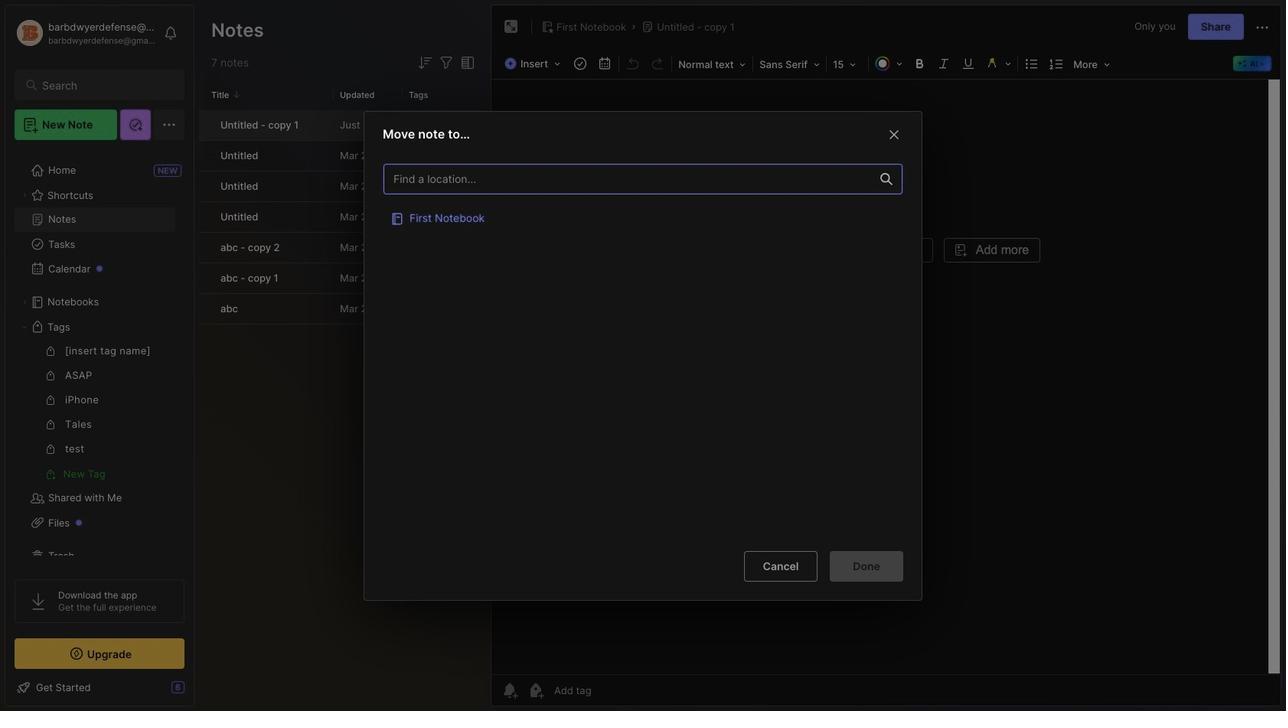 Task type: describe. For each thing, give the bounding box(es) containing it.
note window element
[[491, 5, 1282, 707]]

cell inside find a location field
[[384, 202, 903, 232]]

task image
[[570, 53, 591, 74]]

Find a location… text field
[[384, 166, 872, 191]]

close image
[[885, 125, 904, 143]]

font size image
[[829, 54, 867, 74]]

group inside main element
[[15, 339, 175, 486]]

Find a location field
[[376, 156, 911, 539]]

font family image
[[755, 54, 825, 74]]

numbered list image
[[1046, 53, 1068, 74]]

font color image
[[871, 53, 908, 74]]

Search text field
[[42, 78, 171, 93]]

none search field inside main element
[[42, 76, 171, 94]]



Task type: locate. For each thing, give the bounding box(es) containing it.
heading level image
[[674, 54, 751, 74]]

italic image
[[934, 53, 955, 74]]

tree
[[5, 149, 194, 578]]

underline image
[[958, 53, 980, 74]]

more image
[[1069, 54, 1115, 74]]

row group
[[199, 110, 486, 325]]

Note Editor text field
[[492, 79, 1281, 675]]

bulleted list image
[[1022, 53, 1043, 74]]

add tag image
[[527, 682, 545, 700]]

insert image
[[501, 54, 568, 74]]

expand tags image
[[20, 322, 29, 332]]

None search field
[[42, 76, 171, 94]]

main element
[[0, 0, 199, 712]]

cell
[[384, 202, 903, 232]]

highlight image
[[981, 53, 1016, 74]]

calendar event image
[[594, 53, 616, 74]]

expand note image
[[502, 18, 521, 36]]

expand notebooks image
[[20, 298, 29, 307]]

group
[[15, 339, 175, 486]]

bold image
[[909, 53, 931, 74]]

add a reminder image
[[501, 682, 519, 700]]

tree inside main element
[[5, 149, 194, 578]]



Task type: vqa. For each thing, say whether or not it's contained in the screenshot.
Account field
no



